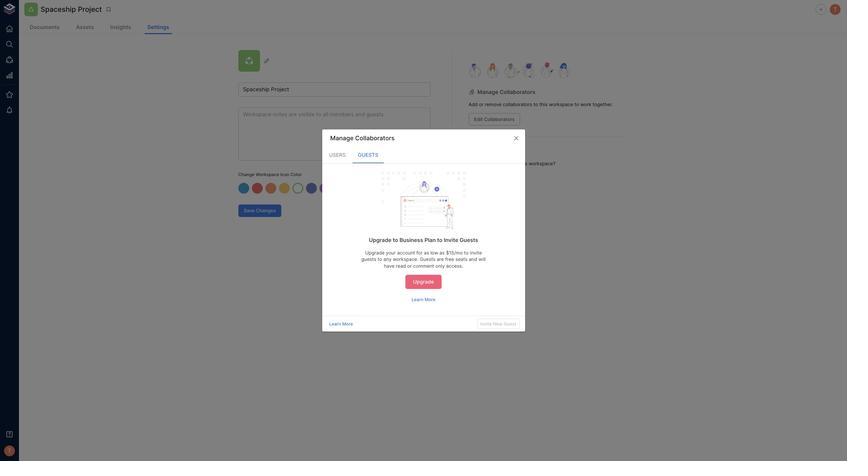 Task type: locate. For each thing, give the bounding box(es) containing it.
learn more
[[412, 297, 435, 302], [329, 321, 353, 327]]

to up seats
[[464, 250, 469, 256]]

comment
[[413, 263, 434, 269]]

manage collaborators inside dialog
[[330, 135, 395, 142]]

collaborators inside dialog
[[355, 135, 395, 142]]

guests
[[358, 152, 378, 158], [460, 237, 478, 244], [420, 256, 435, 262]]

1 horizontal spatial guests
[[420, 256, 435, 262]]

0 vertical spatial learn more button
[[410, 294, 437, 305]]

seats
[[455, 256, 467, 262]]

workspace
[[549, 101, 573, 107]]

have
[[384, 263, 395, 269]]

0 horizontal spatial this
[[519, 161, 527, 167]]

1 horizontal spatial or
[[479, 101, 484, 107]]

1 vertical spatial t
[[7, 447, 11, 455]]

t
[[833, 6, 837, 13], [7, 447, 11, 455]]

0 horizontal spatial t
[[7, 447, 11, 455]]

do
[[469, 161, 475, 167]]

tab list
[[322, 147, 525, 163]]

guests inside button
[[358, 152, 378, 158]]

upgrade down comment
[[413, 278, 434, 285]]

upgrade inside the upgrade your account for as low as $15/mo to invite guests to any workspace. guests are free seats and will have read or comment only access.
[[365, 250, 385, 256]]

0 vertical spatial learn more
[[412, 297, 435, 302]]

or down workspace.
[[407, 263, 412, 269]]

0 horizontal spatial as
[[424, 250, 429, 256]]

to
[[533, 101, 538, 107], [575, 101, 579, 107], [498, 161, 502, 167], [393, 237, 398, 244], [437, 237, 442, 244], [464, 250, 469, 256], [378, 256, 382, 262]]

1 vertical spatial manage
[[330, 135, 354, 142]]

save
[[244, 208, 255, 213]]

0 horizontal spatial t button
[[2, 444, 17, 459]]

1 horizontal spatial as
[[439, 250, 445, 256]]

manage
[[477, 88, 498, 95], [330, 135, 354, 142]]

0 horizontal spatial more
[[342, 321, 353, 327]]

1 vertical spatial or
[[407, 263, 412, 269]]

1 horizontal spatial t button
[[829, 3, 842, 16]]

1 horizontal spatial manage
[[477, 88, 498, 95]]

0 vertical spatial t
[[833, 6, 837, 13]]

0 horizontal spatial manage
[[330, 135, 354, 142]]

1 vertical spatial learn
[[329, 321, 341, 327]]

Workspace notes are visible to all members and guests. text field
[[238, 108, 430, 161]]

any
[[383, 256, 391, 262]]

settings link
[[145, 21, 172, 34]]

changes
[[256, 208, 276, 213]]

guests up 'invite'
[[460, 237, 478, 244]]

bookmark image
[[106, 6, 112, 13]]

upgrade inside button
[[413, 278, 434, 285]]

to right collaborators
[[533, 101, 538, 107]]

1 vertical spatial upgrade
[[365, 250, 385, 256]]

upgrade
[[369, 237, 391, 244], [365, 250, 385, 256], [413, 278, 434, 285]]

0 vertical spatial this
[[539, 101, 548, 107]]

are
[[437, 256, 444, 262]]

t button
[[829, 3, 842, 16], [2, 444, 17, 459]]

manage collaborators
[[477, 88, 535, 95], [330, 135, 395, 142]]

0 vertical spatial more
[[425, 297, 435, 302]]

manage collaborators up guests button
[[330, 135, 395, 142]]

change workspace icon color
[[238, 172, 302, 177]]

more for the right learn more button
[[425, 297, 435, 302]]

2 vertical spatial collaborators
[[355, 135, 395, 142]]

1 horizontal spatial this
[[539, 101, 548, 107]]

1 horizontal spatial learn
[[412, 297, 423, 302]]

guests up comment
[[420, 256, 435, 262]]

0 vertical spatial upgrade
[[369, 237, 391, 244]]

spaceship
[[41, 5, 76, 14]]

more
[[425, 297, 435, 302], [342, 321, 353, 327]]

2 vertical spatial upgrade
[[413, 278, 434, 285]]

0 vertical spatial manage collaborators
[[477, 88, 535, 95]]

guests
[[361, 256, 376, 262]]

upgrade your account for as low as $15/mo to invite guests to any workspace. guests are free seats and will have read or comment only access.
[[361, 250, 486, 269]]

this for delete
[[519, 161, 527, 167]]

this left workspace
[[539, 101, 548, 107]]

upgrade up guests
[[365, 250, 385, 256]]

upgrade for your
[[365, 250, 385, 256]]

1 vertical spatial learn more button
[[327, 319, 355, 329]]

collaborators
[[500, 88, 535, 95], [484, 116, 515, 122], [355, 135, 395, 142]]

1 vertical spatial collaborators
[[484, 116, 515, 122]]

collaborators up collaborators
[[500, 88, 535, 95]]

this
[[539, 101, 548, 107], [519, 161, 527, 167]]

change
[[238, 172, 255, 177]]

0 horizontal spatial manage collaborators
[[330, 135, 395, 142]]

collaborators inside button
[[484, 116, 515, 122]]

0 horizontal spatial or
[[407, 263, 412, 269]]

manage up users
[[330, 135, 354, 142]]

want
[[486, 161, 497, 167]]

insights link
[[107, 21, 134, 34]]

collaborators up guests button
[[355, 135, 395, 142]]

0 horizontal spatial guests
[[358, 152, 378, 158]]

0 horizontal spatial learn more button
[[327, 319, 355, 329]]

manage up remove
[[477, 88, 498, 95]]

0 vertical spatial or
[[479, 101, 484, 107]]

0 horizontal spatial learn more
[[329, 321, 353, 327]]

users
[[329, 152, 346, 158]]

learn
[[412, 297, 423, 302], [329, 321, 341, 327]]

guests right users
[[358, 152, 378, 158]]

1 vertical spatial manage collaborators
[[330, 135, 395, 142]]

icon
[[280, 172, 289, 177]]

and
[[469, 256, 477, 262]]

or right add
[[479, 101, 484, 107]]

0 vertical spatial guests
[[358, 152, 378, 158]]

or
[[479, 101, 484, 107], [407, 263, 412, 269]]

free
[[445, 256, 454, 262]]

tab list containing users
[[322, 147, 525, 163]]

1 horizontal spatial more
[[425, 297, 435, 302]]

2 vertical spatial guests
[[420, 256, 435, 262]]

upgrade to business plan to invite guests
[[369, 237, 478, 244]]

1 vertical spatial this
[[519, 161, 527, 167]]

0 horizontal spatial learn
[[329, 321, 341, 327]]

manage collaborators up collaborators
[[477, 88, 535, 95]]

2 horizontal spatial guests
[[460, 237, 478, 244]]

assets link
[[73, 21, 97, 34]]

as up are
[[439, 250, 445, 256]]

only
[[435, 263, 445, 269]]

color
[[290, 172, 302, 177]]

upgrade up your
[[369, 237, 391, 244]]

documents
[[30, 24, 60, 30]]

as
[[424, 250, 429, 256], [439, 250, 445, 256]]

settings
[[147, 24, 169, 30]]

collaborators down remove
[[484, 116, 515, 122]]

as right for
[[424, 250, 429, 256]]

1 vertical spatial learn more
[[329, 321, 353, 327]]

1 horizontal spatial t
[[833, 6, 837, 13]]

collaborators
[[503, 101, 532, 107]]

learn more button
[[410, 294, 437, 305], [327, 319, 355, 329]]

Workspace Name text field
[[238, 83, 430, 97]]

this right delete on the top right
[[519, 161, 527, 167]]

add
[[469, 101, 478, 107]]

1 vertical spatial more
[[342, 321, 353, 327]]

add or remove collaborators to this workspace to work together.
[[469, 101, 613, 107]]



Task type: vqa. For each thing, say whether or not it's contained in the screenshot.
Youtube
no



Task type: describe. For each thing, give the bounding box(es) containing it.
1 vertical spatial t button
[[2, 444, 17, 459]]

your
[[386, 250, 396, 256]]

guests inside the upgrade your account for as low as $15/mo to invite guests to any workspace. guests are free seats and will have read or comment only access.
[[420, 256, 435, 262]]

business
[[399, 237, 423, 244]]

to right plan
[[437, 237, 442, 244]]

to up your
[[393, 237, 398, 244]]

or inside the upgrade your account for as low as $15/mo to invite guests to any workspace. guests are free seats and will have read or comment only access.
[[407, 263, 412, 269]]

more for the bottommost learn more button
[[342, 321, 353, 327]]

access.
[[446, 263, 463, 269]]

to left the any at the left
[[378, 256, 382, 262]]

plan
[[424, 237, 436, 244]]

1 as from the left
[[424, 250, 429, 256]]

1 vertical spatial guests
[[460, 237, 478, 244]]

invite
[[444, 237, 458, 244]]

assets
[[76, 24, 94, 30]]

do you want to delete this workspace?
[[469, 161, 555, 167]]

workspace
[[256, 172, 279, 177]]

for
[[416, 250, 423, 256]]

remove
[[485, 101, 501, 107]]

edit collaborators
[[474, 116, 515, 122]]

documents link
[[27, 21, 62, 34]]

0 vertical spatial collaborators
[[500, 88, 535, 95]]

account
[[397, 250, 415, 256]]

low
[[430, 250, 438, 256]]

t for the bottommost t button
[[7, 447, 11, 455]]

read
[[396, 263, 406, 269]]

project
[[78, 5, 102, 14]]

save changes button
[[238, 205, 281, 217]]

0 vertical spatial manage
[[477, 88, 498, 95]]

upgrade button
[[406, 275, 441, 289]]

together.
[[593, 101, 613, 107]]

edit
[[474, 116, 483, 122]]

you
[[476, 161, 484, 167]]

$15/mo
[[446, 250, 463, 256]]

work
[[580, 101, 591, 107]]

delete
[[504, 161, 518, 167]]

upgrade for to
[[369, 237, 391, 244]]

1 horizontal spatial learn more button
[[410, 294, 437, 305]]

save changes
[[244, 208, 276, 213]]

workspace?
[[529, 161, 555, 167]]

spaceship project
[[41, 5, 102, 14]]

t for the top t button
[[833, 6, 837, 13]]

users button
[[322, 147, 352, 163]]

guests button
[[352, 147, 384, 163]]

invite
[[470, 250, 482, 256]]

manage collaborators dialog
[[322, 129, 525, 332]]

workspace.
[[393, 256, 418, 262]]

1 horizontal spatial learn more
[[412, 297, 435, 302]]

to left work
[[575, 101, 579, 107]]

to right want
[[498, 161, 502, 167]]

insights
[[110, 24, 131, 30]]

0 vertical spatial t button
[[829, 3, 842, 16]]

edit collaborators button
[[469, 113, 520, 125]]

1 horizontal spatial manage collaborators
[[477, 88, 535, 95]]

this for to
[[539, 101, 548, 107]]

manage inside manage collaborators dialog
[[330, 135, 354, 142]]

0 vertical spatial learn
[[412, 297, 423, 302]]

will
[[479, 256, 486, 262]]

2 as from the left
[[439, 250, 445, 256]]



